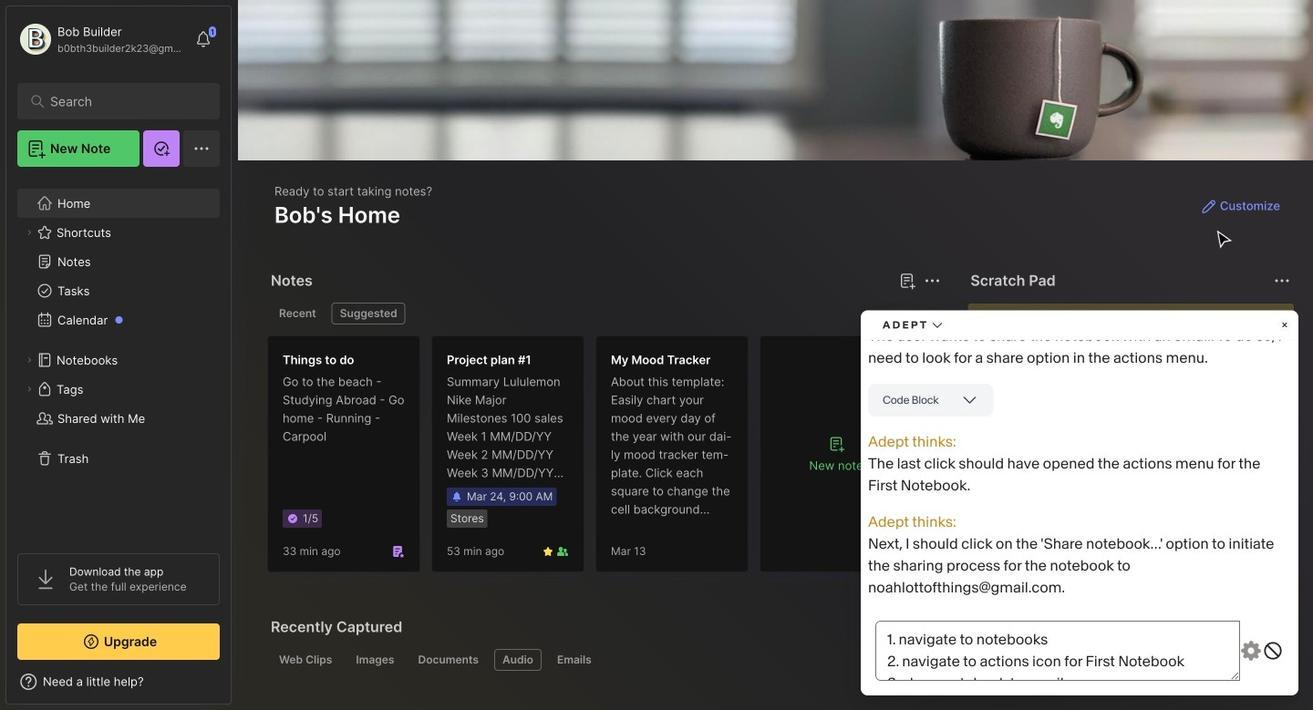 Task type: describe. For each thing, give the bounding box(es) containing it.
Start writing… text field
[[983, 304, 1293, 557]]

more actions image
[[1272, 270, 1293, 292]]

expand notebooks image
[[24, 355, 35, 366]]

expand tags image
[[24, 384, 35, 395]]

main element
[[0, 0, 237, 711]]

tree inside main element
[[6, 178, 231, 537]]

2 more actions field from the left
[[1270, 268, 1295, 294]]

1 tab list from the top
[[271, 303, 938, 325]]

none search field inside main element
[[50, 90, 196, 112]]

2 tab list from the top
[[271, 649, 1288, 671]]



Task type: locate. For each thing, give the bounding box(es) containing it.
row group
[[267, 336, 924, 584]]

Account field
[[17, 21, 186, 57]]

1 horizontal spatial more actions field
[[1270, 268, 1295, 294]]

tree
[[6, 178, 231, 537]]

1 more actions field from the left
[[920, 268, 945, 294]]

more actions image
[[922, 270, 943, 292]]

0 vertical spatial tab list
[[271, 303, 938, 325]]

click to collapse image
[[230, 677, 244, 699]]

WHAT'S NEW field
[[6, 668, 231, 697]]

More actions field
[[920, 268, 945, 294], [1270, 268, 1295, 294]]

1 vertical spatial tab list
[[271, 649, 1288, 671]]

None search field
[[50, 90, 196, 112]]

Search text field
[[50, 93, 196, 110]]

tab
[[271, 303, 324, 325], [332, 303, 406, 325], [271, 649, 341, 671], [348, 649, 403, 671], [410, 649, 487, 671], [494, 649, 542, 671], [549, 649, 600, 671]]

tab list
[[271, 303, 938, 325], [271, 649, 1288, 671]]

0 horizontal spatial more actions field
[[920, 268, 945, 294]]



Task type: vqa. For each thing, say whether or not it's contained in the screenshot.
add filters image
no



